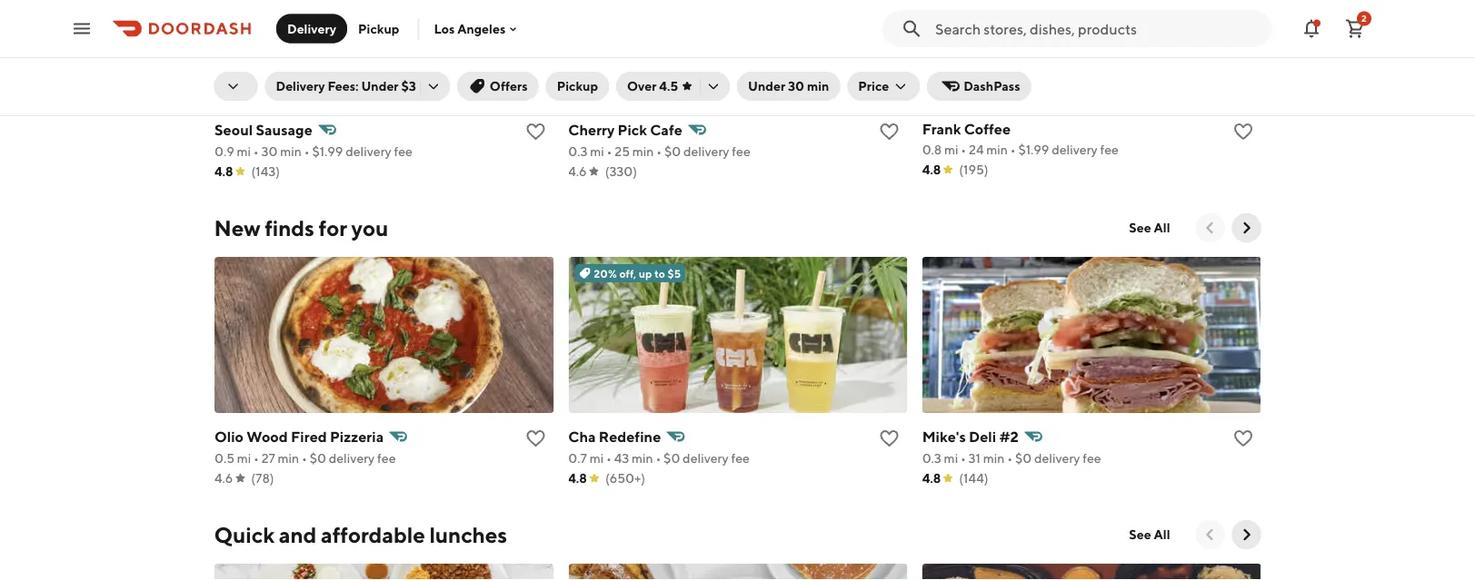 Task type: locate. For each thing, give the bounding box(es) containing it.
0 vertical spatial 30
[[788, 79, 805, 94]]

1 vertical spatial 4.6
[[214, 471, 233, 486]]

mi right 0.7
[[589, 451, 603, 466]]

0 horizontal spatial 30
[[261, 144, 277, 159]]

0.7
[[568, 451, 587, 466]]

1 vertical spatial 0.3
[[922, 451, 941, 466]]

min left price
[[807, 79, 829, 94]]

min right 31 in the right bottom of the page
[[983, 451, 1005, 466]]

1 vertical spatial next button of carousel image
[[1238, 526, 1256, 545]]

0.3 down cherry
[[568, 144, 587, 159]]

delivery
[[1052, 142, 1098, 157], [345, 144, 391, 159], [683, 144, 729, 159], [328, 451, 374, 466], [682, 451, 728, 466], [1034, 451, 1080, 466]]

$​0
[[664, 144, 681, 159], [309, 451, 326, 466], [663, 451, 680, 466], [1015, 451, 1032, 466]]

min
[[807, 79, 829, 94], [986, 142, 1008, 157], [280, 144, 301, 159], [632, 144, 654, 159], [277, 451, 299, 466], [631, 451, 653, 466], [983, 451, 1005, 466]]

pickup button up cherry
[[546, 72, 609, 101]]

•
[[961, 142, 966, 157], [1010, 142, 1016, 157], [253, 144, 258, 159], [304, 144, 309, 159], [606, 144, 612, 159], [656, 144, 662, 159], [253, 451, 259, 466], [301, 451, 307, 466], [606, 451, 611, 466], [655, 451, 661, 466], [960, 451, 966, 466], [1007, 451, 1012, 466]]

0 vertical spatial pickup button
[[347, 14, 410, 43]]

2 all from the top
[[1154, 528, 1170, 543]]

pickup up cherry
[[557, 79, 598, 94]]

delivery for delivery
[[287, 21, 336, 36]]

los angeles button
[[434, 21, 520, 36]]

0 vertical spatial see
[[1129, 220, 1152, 235]]

0.5 mi • 27 min • $​0 delivery fee
[[214, 451, 395, 466]]

all for lunches
[[1154, 528, 1170, 543]]

0.3 for mike's deli #2
[[922, 451, 941, 466]]

pickup button
[[347, 14, 410, 43], [546, 72, 609, 101]]

2 see from the top
[[1129, 528, 1152, 543]]

pickup button up $3
[[347, 14, 410, 43]]

• left 25
[[606, 144, 612, 159]]

1 vertical spatial pickup button
[[546, 72, 609, 101]]

finds
[[265, 215, 314, 241]]

(330)
[[605, 164, 637, 179]]

new finds for you link
[[214, 214, 388, 243]]

2
[[1362, 13, 1367, 24]]

4.6 down 0.5
[[214, 471, 233, 486]]

2 next button of carousel image from the top
[[1238, 526, 1256, 545]]

2 previous button of carousel image from the top
[[1201, 526, 1220, 545]]

$​0 down fired
[[309, 451, 326, 466]]

4.8
[[922, 162, 941, 177], [214, 164, 233, 179], [568, 471, 587, 486], [922, 471, 941, 486]]

mi right 0.8
[[944, 142, 958, 157]]

delivery for mike's deli #2
[[1034, 451, 1080, 466]]

1 horizontal spatial 4.6
[[568, 164, 587, 179]]

2 under from the left
[[748, 79, 786, 94]]

min right 24
[[986, 142, 1008, 157]]

min for olio wood fired pizzeria
[[277, 451, 299, 466]]

delivery for delivery fees: under $3
[[276, 79, 325, 94]]

price
[[859, 79, 889, 94]]

previous button of carousel image for quick and affordable lunches
[[1201, 526, 1220, 545]]

0 horizontal spatial 0.3
[[568, 144, 587, 159]]

0 horizontal spatial click to add this store to your saved list image
[[524, 428, 546, 450]]

see for new finds for you
[[1129, 220, 1152, 235]]

(143)
[[251, 164, 280, 179]]

4.8 for mike's deli #2
[[922, 471, 941, 486]]

mi for cha redefine
[[589, 451, 603, 466]]

(144)
[[959, 471, 988, 486]]

4.8 down 0.9
[[214, 164, 233, 179]]

under
[[361, 79, 399, 94], [748, 79, 786, 94]]

4.6 left '(330)'
[[568, 164, 587, 179]]

30 inside button
[[788, 79, 805, 94]]

previous button of carousel image for new finds for you
[[1201, 219, 1220, 237]]

0 horizontal spatial under
[[361, 79, 399, 94]]

4.8 left (144)
[[922, 471, 941, 486]]

notification bell image
[[1301, 18, 1323, 40]]

and
[[279, 522, 317, 548]]

1 horizontal spatial 30
[[788, 79, 805, 94]]

mi for mike's deli #2
[[944, 451, 958, 466]]

see for quick and affordable lunches
[[1129, 528, 1152, 543]]

0 vertical spatial see all
[[1129, 220, 1170, 235]]

mike's deli #2
[[922, 429, 1019, 446]]

1 horizontal spatial $1.99
[[1018, 142, 1049, 157]]

0.7 mi • 43 min • $​0 delivery fee
[[568, 451, 749, 466]]

0 vertical spatial pickup
[[358, 21, 399, 36]]

0 horizontal spatial pickup button
[[347, 14, 410, 43]]

click to add this store to your saved list image for seoul sausage
[[524, 121, 546, 143]]

mi down "mike's"
[[944, 451, 958, 466]]

mi right 0.9
[[236, 144, 251, 159]]

mi inside frank coffee 0.8 mi • 24 min • $1.99 delivery fee
[[944, 142, 958, 157]]

mike's
[[922, 429, 966, 446]]

fees:
[[328, 79, 359, 94]]

quick and affordable lunches link
[[214, 521, 507, 550]]

• down sausage
[[304, 144, 309, 159]]

next button of carousel image
[[1238, 219, 1256, 237], [1238, 526, 1256, 545]]

0.3
[[568, 144, 587, 159], [922, 451, 941, 466]]

mi down cherry
[[590, 144, 604, 159]]

0 horizontal spatial 4.6
[[214, 471, 233, 486]]

0 vertical spatial next button of carousel image
[[1238, 219, 1256, 237]]

1 vertical spatial 30
[[261, 144, 277, 159]]

over 4.5
[[627, 79, 678, 94]]

under inside button
[[748, 79, 786, 94]]

min down sausage
[[280, 144, 301, 159]]

1 vertical spatial pickup
[[557, 79, 598, 94]]

0.8
[[922, 142, 942, 157]]

previous button of carousel image
[[1201, 219, 1220, 237], [1201, 526, 1220, 545]]

delivery inside button
[[287, 21, 336, 36]]

30 up (143)
[[261, 144, 277, 159]]

dashpass button
[[928, 72, 1031, 101]]

$1.99 down sausage
[[312, 144, 343, 159]]

mi for seoul sausage
[[236, 144, 251, 159]]

1 horizontal spatial click to add this store to your saved list image
[[878, 428, 900, 450]]

min right 43
[[631, 451, 653, 466]]

1 horizontal spatial pickup
[[557, 79, 598, 94]]

cherry pick cafe
[[568, 121, 682, 139]]

pickup
[[358, 21, 399, 36], [557, 79, 598, 94]]

under 30 min button
[[737, 72, 840, 101]]

1 see all link from the top
[[1119, 214, 1181, 243]]

1 horizontal spatial click to add this store to your saved list image
[[878, 121, 900, 143]]

0 vertical spatial previous button of carousel image
[[1201, 219, 1220, 237]]

2 see all link from the top
[[1119, 521, 1181, 550]]

all for you
[[1154, 220, 1170, 235]]

delivery for olio wood fired pizzeria
[[328, 451, 374, 466]]

1 all from the top
[[1154, 220, 1170, 235]]

1 horizontal spatial under
[[748, 79, 786, 94]]

1 next button of carousel image from the top
[[1238, 219, 1256, 237]]

0 vertical spatial all
[[1154, 220, 1170, 235]]

20%
[[593, 267, 617, 280]]

pickup left los
[[358, 21, 399, 36]]

1 vertical spatial all
[[1154, 528, 1170, 543]]

0.3 down "mike's"
[[922, 451, 941, 466]]

30
[[788, 79, 805, 94], [261, 144, 277, 159]]

0.3 mi • 31 min • $​0 delivery fee
[[922, 451, 1101, 466]]

click to add this store to your saved list image for mike's deli #2
[[1232, 428, 1254, 450]]

affordable
[[321, 522, 425, 548]]

• left 43
[[606, 451, 611, 466]]

click to add this store to your saved list image for olio wood fired pizzeria
[[524, 428, 546, 450]]

27
[[261, 451, 275, 466]]

seoul
[[214, 121, 252, 139]]

2 see all from the top
[[1129, 528, 1170, 543]]

lunches
[[429, 522, 507, 548]]

click to add this store to your saved list image for cherry pick cafe
[[878, 121, 900, 143]]

click to add this store to your saved list image
[[878, 121, 900, 143], [1232, 121, 1254, 143], [524, 428, 546, 450]]

4.8 down 0.7
[[568, 471, 587, 486]]

1 vertical spatial see all
[[1129, 528, 1170, 543]]

wood
[[246, 429, 287, 446]]

$​0 down #2
[[1015, 451, 1032, 466]]

0.9
[[214, 144, 234, 159]]

1 see from the top
[[1129, 220, 1152, 235]]

delivery left the "fees:" at the left top of the page
[[276, 79, 325, 94]]

mi
[[944, 142, 958, 157], [236, 144, 251, 159], [590, 144, 604, 159], [237, 451, 251, 466], [589, 451, 603, 466], [944, 451, 958, 466]]

43
[[614, 451, 629, 466]]

$​0 down 'cafe'
[[664, 144, 681, 159]]

fee
[[1100, 142, 1119, 157], [394, 144, 412, 159], [732, 144, 750, 159], [377, 451, 395, 466], [731, 451, 749, 466], [1083, 451, 1101, 466]]

see all link
[[1119, 214, 1181, 243], [1119, 521, 1181, 550]]

2 button
[[1337, 10, 1374, 47]]

• down 'cafe'
[[656, 144, 662, 159]]

(78)
[[251, 471, 274, 486]]

• left 24
[[961, 142, 966, 157]]

• down redefine
[[655, 451, 661, 466]]

0 vertical spatial 4.6
[[568, 164, 587, 179]]

min right 27
[[277, 451, 299, 466]]

• down #2
[[1007, 451, 1012, 466]]

0 horizontal spatial click to add this store to your saved list image
[[524, 121, 546, 143]]

#2
[[999, 429, 1019, 446]]

delivery up the "fees:" at the left top of the page
[[287, 21, 336, 36]]

4.8 for cha redefine
[[568, 471, 587, 486]]

min inside frank coffee 0.8 mi • 24 min • $1.99 delivery fee
[[986, 142, 1008, 157]]

1 vertical spatial see
[[1129, 528, 1152, 543]]

see
[[1129, 220, 1152, 235], [1129, 528, 1152, 543]]

0 horizontal spatial pickup
[[358, 21, 399, 36]]

delivery for cherry pick cafe
[[683, 144, 729, 159]]

pick
[[617, 121, 647, 139]]

new
[[214, 215, 260, 241]]

over
[[627, 79, 657, 94]]

min right 25
[[632, 144, 654, 159]]

delivery fees: under $3
[[276, 79, 416, 94]]

$​0 right 43
[[663, 451, 680, 466]]

1 see all from the top
[[1129, 220, 1170, 235]]

0 vertical spatial see all link
[[1119, 214, 1181, 243]]

frank coffee 0.8 mi • 24 min • $1.99 delivery fee
[[922, 120, 1119, 157]]

4.6
[[568, 164, 587, 179], [214, 471, 233, 486]]

all
[[1154, 220, 1170, 235], [1154, 528, 1170, 543]]

click to add this store to your saved list image
[[524, 121, 546, 143], [878, 428, 900, 450], [1232, 428, 1254, 450]]

1 vertical spatial previous button of carousel image
[[1201, 526, 1220, 545]]

mi right 0.5
[[237, 451, 251, 466]]

delivery
[[287, 21, 336, 36], [276, 79, 325, 94]]

2 horizontal spatial click to add this store to your saved list image
[[1232, 428, 1254, 450]]

offers
[[490, 79, 528, 94]]

30 left price
[[788, 79, 805, 94]]

• down fired
[[301, 451, 307, 466]]

0 vertical spatial delivery
[[287, 21, 336, 36]]

olio wood fired pizzeria
[[214, 429, 383, 446]]

1 horizontal spatial 0.3
[[922, 451, 941, 466]]

see all
[[1129, 220, 1170, 235], [1129, 528, 1170, 543]]

1 vertical spatial delivery
[[276, 79, 325, 94]]

$1.99 right 24
[[1018, 142, 1049, 157]]

open menu image
[[71, 18, 93, 40]]

quick
[[214, 522, 275, 548]]

1 vertical spatial see all link
[[1119, 521, 1181, 550]]

for
[[319, 215, 347, 241]]

$1.99
[[1018, 142, 1049, 157], [312, 144, 343, 159]]

25
[[614, 144, 630, 159]]

next button of carousel image for you
[[1238, 219, 1256, 237]]

1 previous button of carousel image from the top
[[1201, 219, 1220, 237]]

0 horizontal spatial $1.99
[[312, 144, 343, 159]]

over 4.5 button
[[616, 72, 730, 101]]

1 horizontal spatial pickup button
[[546, 72, 609, 101]]

coffee
[[964, 120, 1011, 138]]

0 vertical spatial 0.3
[[568, 144, 587, 159]]



Task type: vqa. For each thing, say whether or not it's contained in the screenshot.
the Fired
yes



Task type: describe. For each thing, give the bounding box(es) containing it.
4.5
[[659, 79, 678, 94]]

4.8 for seoul sausage
[[214, 164, 233, 179]]

4.6 for olio wood fired pizzeria
[[214, 471, 233, 486]]

min for cha redefine
[[631, 451, 653, 466]]

0.9 mi • 30 min • $1.99 delivery fee
[[214, 144, 412, 159]]

fee for seoul sausage
[[394, 144, 412, 159]]

frank
[[922, 120, 961, 138]]

$1.99 inside frank coffee 0.8 mi • 24 min • $1.99 delivery fee
[[1018, 142, 1049, 157]]

delivery for seoul sausage
[[345, 144, 391, 159]]

mi for olio wood fired pizzeria
[[237, 451, 251, 466]]

price button
[[848, 72, 920, 101]]

fee for cha redefine
[[731, 451, 749, 466]]

• left 27
[[253, 451, 259, 466]]

dashpass
[[964, 79, 1021, 94]]

sausage
[[255, 121, 312, 139]]

see all link for lunches
[[1119, 521, 1181, 550]]

click to add this store to your saved list image for cha redefine
[[878, 428, 900, 450]]

1 under from the left
[[361, 79, 399, 94]]

1 items, open order cart image
[[1345, 18, 1366, 40]]

los
[[434, 21, 455, 36]]

to
[[654, 267, 665, 280]]

pizzeria
[[330, 429, 383, 446]]

olio
[[214, 429, 243, 446]]

fired
[[290, 429, 327, 446]]

• left 31 in the right bottom of the page
[[960, 451, 966, 466]]

0.3 for cherry pick cafe
[[568, 144, 587, 159]]

(195)
[[959, 162, 988, 177]]

new finds for you
[[214, 215, 388, 241]]

see all for quick and affordable lunches
[[1129, 528, 1170, 543]]

delivery inside frank coffee 0.8 mi • 24 min • $1.99 delivery fee
[[1052, 142, 1098, 157]]

0.5
[[214, 451, 234, 466]]

fee for mike's deli #2
[[1083, 451, 1101, 466]]

fee inside frank coffee 0.8 mi • 24 min • $1.99 delivery fee
[[1100, 142, 1119, 157]]

cha redefine
[[568, 429, 661, 446]]

$​0 for wood
[[309, 451, 326, 466]]

4.6 for cherry pick cafe
[[568, 164, 587, 179]]

offers button
[[457, 72, 539, 101]]

0.3 mi • 25 min • $​0 delivery fee
[[568, 144, 750, 159]]

cafe
[[650, 121, 682, 139]]

$​0 for deli
[[1015, 451, 1032, 466]]

deli
[[969, 429, 996, 446]]

cha
[[568, 429, 596, 446]]

delivery for cha redefine
[[682, 451, 728, 466]]

20% off, up to $5
[[593, 267, 681, 280]]

see all for new finds for you
[[1129, 220, 1170, 235]]

seoul sausage
[[214, 121, 312, 139]]

up
[[638, 267, 652, 280]]

4.8 down 0.8
[[922, 162, 941, 177]]

angeles
[[457, 21, 506, 36]]

min for cherry pick cafe
[[632, 144, 654, 159]]

$3
[[401, 79, 416, 94]]

min for seoul sausage
[[280, 144, 301, 159]]

see all link for you
[[1119, 214, 1181, 243]]

$​0 for redefine
[[663, 451, 680, 466]]

2 horizontal spatial click to add this store to your saved list image
[[1232, 121, 1254, 143]]

los angeles
[[434, 21, 506, 36]]

mi for cherry pick cafe
[[590, 144, 604, 159]]

31
[[968, 451, 980, 466]]

redefine
[[599, 429, 661, 446]]

fee for olio wood fired pizzeria
[[377, 451, 395, 466]]

off,
[[619, 267, 636, 280]]

(650+)
[[605, 471, 645, 486]]

24
[[969, 142, 984, 157]]

min inside under 30 min button
[[807, 79, 829, 94]]

min for mike's deli #2
[[983, 451, 1005, 466]]

you
[[351, 215, 388, 241]]

• down coffee
[[1010, 142, 1016, 157]]

quick and affordable lunches
[[214, 522, 507, 548]]

fee for cherry pick cafe
[[732, 144, 750, 159]]

$​0 for pick
[[664, 144, 681, 159]]

• up (143)
[[253, 144, 258, 159]]

cherry
[[568, 121, 614, 139]]

delivery button
[[276, 14, 347, 43]]

under 30 min
[[748, 79, 829, 94]]

Store search: begin typing to search for stores available on DoorDash text field
[[935, 19, 1261, 39]]

next button of carousel image for lunches
[[1238, 526, 1256, 545]]

$5
[[667, 267, 681, 280]]



